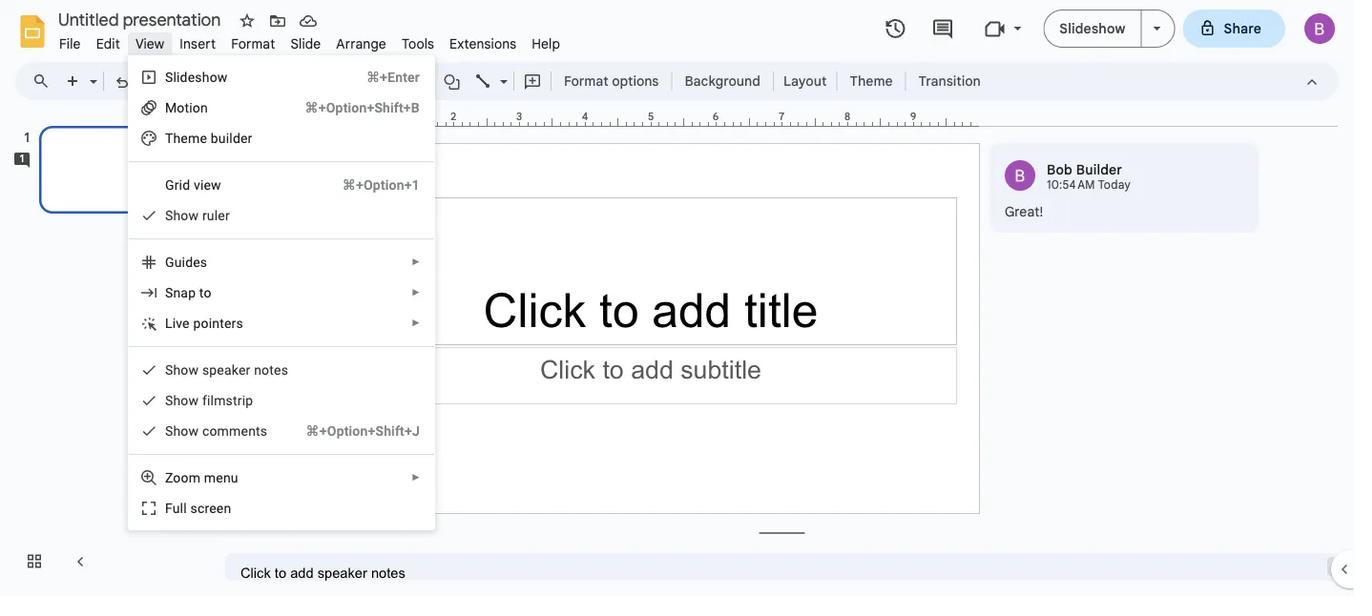Task type: locate. For each thing, give the bounding box(es) containing it.
builder
[[1076, 161, 1123, 178]]

share button
[[1183, 10, 1286, 48]]

2 ► from the top
[[411, 287, 421, 298]]

otes
[[262, 362, 288, 378]]

e
[[200, 130, 207, 146]]

show for show f ilmstrip
[[165, 393, 199, 409]]

background
[[685, 73, 761, 89]]

show up show f ilmstrip
[[165, 362, 199, 378]]

help
[[532, 35, 560, 52]]

slideshow
[[1060, 20, 1126, 37], [165, 69, 228, 85]]

tools menu item
[[394, 32, 442, 55]]

4 ► from the top
[[411, 472, 421, 483]]

navigation inside application
[[0, 108, 210, 597]]

show for show speaker n otes
[[165, 362, 199, 378]]

d
[[185, 254, 193, 270]]

1 vertical spatial format
[[564, 73, 609, 89]]

transition
[[919, 73, 981, 89]]

1 horizontal spatial slideshow
[[1060, 20, 1126, 37]]

slideshow button
[[1044, 10, 1142, 48]]

1 ► from the top
[[411, 257, 421, 268]]

bob builder image
[[1005, 160, 1036, 191]]

full screen u element
[[165, 501, 237, 516]]

edit menu item
[[88, 32, 128, 55]]

slideshow for slideshow p element
[[165, 69, 228, 85]]

screen
[[190, 501, 231, 516]]

start slideshow (⌘+enter) image
[[1154, 27, 1161, 31]]

l
[[165, 315, 172, 331]]

Rename text field
[[52, 8, 232, 31]]

2 show from the top
[[165, 362, 199, 378]]

show f ilmstrip
[[165, 393, 253, 409]]

3 ► from the top
[[411, 318, 421, 329]]

share
[[1224, 20, 1262, 37]]

omments
[[209, 423, 268, 439]]

0 horizontal spatial slideshow
[[165, 69, 228, 85]]

snap to
[[165, 285, 212, 301]]

show
[[165, 208, 199, 223], [165, 362, 199, 378], [165, 393, 199, 409], [165, 423, 199, 439]]

show speaker notes n element
[[165, 362, 294, 378]]

f u ll screen
[[165, 501, 231, 516]]

Star checkbox
[[234, 8, 261, 34]]

slideshow left start slideshow (⌘+enter) icon
[[1060, 20, 1126, 37]]

r
[[202, 208, 207, 223]]

edit
[[96, 35, 120, 52]]

uler
[[207, 208, 230, 223]]

builder
[[211, 130, 253, 146]]

1 horizontal spatial format
[[564, 73, 609, 89]]

0 horizontal spatial format
[[231, 35, 275, 52]]

slide menu item
[[283, 32, 329, 55]]

shape image
[[441, 68, 463, 94]]

n
[[254, 362, 262, 378]]

► for es
[[411, 257, 421, 268]]

z
[[165, 470, 173, 486]]

format
[[231, 35, 275, 52], [564, 73, 609, 89]]

grid view g element
[[165, 177, 227, 193]]

menu bar containing file
[[52, 25, 568, 56]]

show left "f"
[[165, 393, 199, 409]]

slideshow p element
[[165, 69, 233, 85]]

format options button
[[556, 67, 668, 95]]

⌘+enter element
[[344, 68, 420, 87]]

⌘+option+shift+b element
[[282, 98, 420, 117]]

0 vertical spatial slideshow
[[1060, 20, 1126, 37]]

extensions
[[450, 35, 517, 52]]

great!
[[1005, 203, 1044, 220]]

options
[[612, 73, 659, 89]]

►
[[411, 257, 421, 268], [411, 287, 421, 298], [411, 318, 421, 329], [411, 472, 421, 483]]

list
[[990, 143, 1259, 233]]

0 vertical spatial format
[[231, 35, 275, 52]]

tools
[[402, 35, 434, 52]]

today
[[1098, 178, 1131, 192]]

1 show from the top
[[165, 208, 199, 223]]

slideshow inside button
[[1060, 20, 1126, 37]]

m
[[188, 130, 200, 146]]

4 show from the top
[[165, 423, 199, 439]]

format menu item
[[224, 32, 283, 55]]

slide
[[291, 35, 321, 52]]

help menu item
[[524, 32, 568, 55]]

⌘+option+shift+b
[[305, 100, 420, 115]]

motion a element
[[165, 100, 214, 115]]

gui d es
[[165, 254, 207, 270]]

guides d element
[[165, 254, 213, 270]]

main toolbar
[[56, 67, 990, 95]]

theme builder m element
[[165, 130, 258, 146]]

3 show from the top
[[165, 393, 199, 409]]

menu bar
[[52, 25, 568, 56]]

arrange menu item
[[329, 32, 394, 55]]

format inside menu item
[[231, 35, 275, 52]]

10:54 am
[[1047, 178, 1096, 192]]

slideshow up motion a element
[[165, 69, 228, 85]]

format for format options
[[564, 73, 609, 89]]

menu
[[128, 55, 435, 531]]

show left r on the top of the page
[[165, 208, 199, 223]]

application
[[0, 0, 1354, 597]]

show left c in the left of the page
[[165, 423, 199, 439]]

menu
[[204, 470, 238, 486]]

g
[[165, 177, 174, 193]]

layout
[[784, 73, 827, 89]]

bob builder 10:54 am today
[[1047, 161, 1131, 192]]

format down 'star' option
[[231, 35, 275, 52]]

format inside button
[[564, 73, 609, 89]]

1 vertical spatial slideshow
[[165, 69, 228, 85]]

new slide with layout image
[[85, 69, 97, 75]]

u
[[172, 501, 180, 516]]

⌘+option+shift+j
[[306, 423, 420, 439]]

snap
[[165, 285, 196, 301]]

file menu item
[[52, 32, 88, 55]]

the m e builder
[[165, 130, 253, 146]]

show filmstrip f element
[[165, 393, 259, 409]]

c
[[202, 423, 209, 439]]

navigation
[[0, 108, 210, 597]]

Menus field
[[24, 68, 66, 94]]

application containing slideshow
[[0, 0, 1354, 597]]

g rid view
[[165, 177, 221, 193]]

l ive pointers
[[165, 315, 243, 331]]

format left options
[[564, 73, 609, 89]]

es
[[193, 254, 207, 270]]

snap to x element
[[165, 285, 217, 301]]

► for z oom menu
[[411, 472, 421, 483]]



Task type: vqa. For each thing, say whether or not it's contained in the screenshot.
2nd ► from the bottom
yes



Task type: describe. For each thing, give the bounding box(es) containing it.
f
[[202, 393, 207, 409]]

► for l ive pointers
[[411, 318, 421, 329]]

f
[[165, 501, 172, 516]]

show c omments
[[165, 423, 268, 439]]

more options... image
[[1220, 163, 1233, 187]]

motion
[[165, 100, 208, 115]]

⌘+option+1
[[342, 177, 420, 193]]

z oom menu
[[165, 470, 238, 486]]

list containing bob builder
[[990, 143, 1259, 233]]

ll
[[180, 501, 187, 516]]

extensions menu item
[[442, 32, 524, 55]]

ilmstrip
[[207, 393, 253, 409]]

zoom menu z element
[[165, 470, 244, 486]]

to
[[199, 285, 212, 301]]

menu bar banner
[[0, 0, 1354, 597]]

speaker
[[202, 362, 251, 378]]

show for show r uler
[[165, 208, 199, 223]]

oom
[[173, 470, 201, 486]]

transition button
[[910, 67, 989, 95]]

ive
[[172, 315, 190, 331]]

layout button
[[778, 67, 833, 95]]

insert
[[180, 35, 216, 52]]

theme button
[[841, 67, 902, 95]]

slideshow for the slideshow button
[[1060, 20, 1126, 37]]

background button
[[676, 67, 769, 95]]

gui
[[165, 254, 185, 270]]

view
[[135, 35, 164, 52]]

theme
[[850, 73, 893, 89]]

menu bar inside "menu bar" banner
[[52, 25, 568, 56]]

insert menu item
[[172, 32, 224, 55]]

⌘+option+shift+j element
[[283, 422, 420, 441]]

⌘+option+1 element
[[320, 176, 420, 195]]

format options
[[564, 73, 659, 89]]

file
[[59, 35, 81, 52]]

format for format
[[231, 35, 275, 52]]

rid
[[174, 177, 190, 193]]

menu containing slideshow
[[128, 55, 435, 531]]

show comments c element
[[165, 423, 273, 439]]

pointers
[[193, 315, 243, 331]]

the
[[165, 130, 188, 146]]

bob
[[1047, 161, 1073, 178]]

show r uler
[[165, 208, 230, 223]]

show ruler r element
[[165, 208, 236, 223]]

arrange
[[336, 35, 386, 52]]

live pointers l element
[[165, 315, 249, 331]]

⌘+enter
[[366, 69, 420, 85]]

show speaker n otes
[[165, 362, 288, 378]]

show for show c omments
[[165, 423, 199, 439]]

view
[[194, 177, 221, 193]]

view menu item
[[128, 32, 172, 55]]



